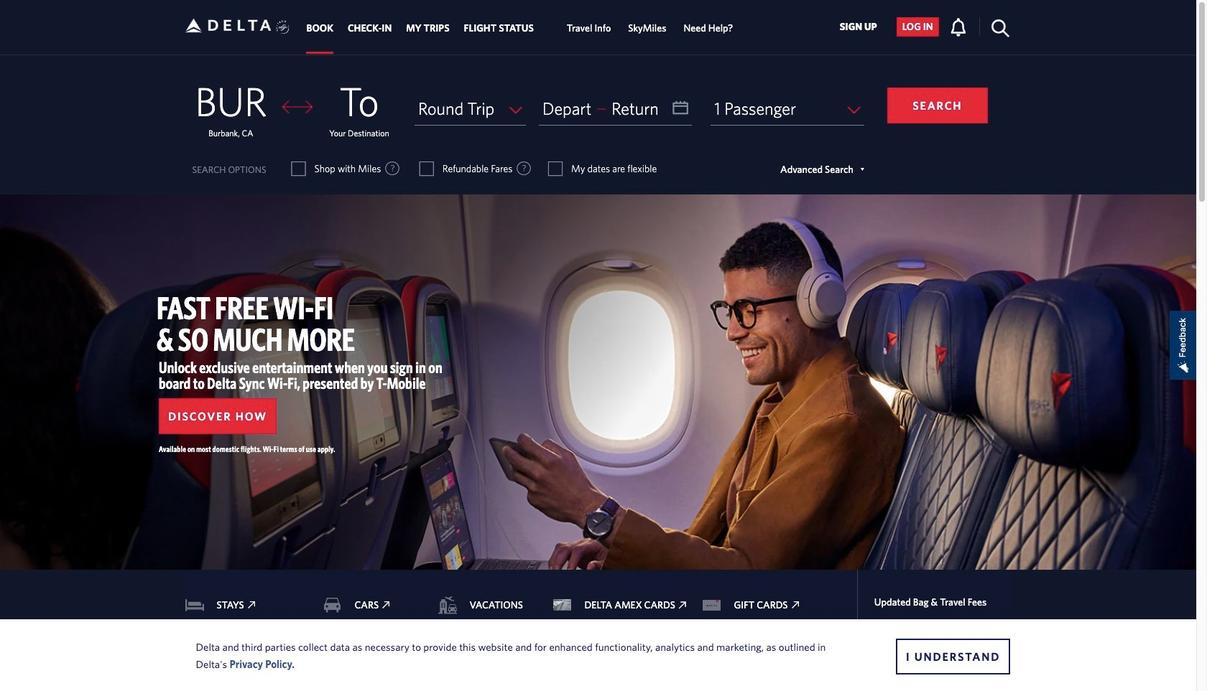 Task type: locate. For each thing, give the bounding box(es) containing it.
3 this link opens another site in a new window that may not follow the same accessibility policies as delta air lines. image from the left
[[792, 602, 799, 609]]

1 horizontal spatial this link opens another site in a new window that may not follow the same accessibility policies as delta air lines. image
[[382, 602, 390, 609]]

this link opens another site in a new window that may not follow the same accessibility policies as delta air lines. image
[[248, 602, 255, 609], [382, 602, 390, 609], [792, 602, 799, 609]]

None field
[[415, 92, 526, 126], [711, 92, 864, 126], [415, 92, 526, 126], [711, 92, 864, 126]]

1 image
[[186, 598, 189, 614], [554, 598, 557, 614]]

2 horizontal spatial this link opens another site in a new window that may not follow the same accessibility policies as delta air lines. image
[[792, 602, 799, 609]]

skyteam image
[[276, 5, 290, 50]]

1 1 image from the left
[[186, 598, 189, 614]]

0 horizontal spatial 1 image
[[186, 598, 189, 614]]

1 horizontal spatial 1 image
[[554, 598, 557, 614]]

0 horizontal spatial this link opens another site in a new window that may not follow the same accessibility policies as delta air lines. image
[[248, 602, 255, 609]]

None text field
[[539, 92, 692, 126]]

None checkbox
[[292, 162, 305, 176], [420, 162, 433, 176], [549, 162, 562, 176], [292, 162, 305, 176], [420, 162, 433, 176], [549, 162, 562, 176]]

tab list
[[299, 0, 742, 54]]



Task type: describe. For each thing, give the bounding box(es) containing it.
1 this link opens another site in a new window that may not follow the same accessibility policies as delta air lines. image from the left
[[248, 602, 255, 609]]

2 this link opens another site in a new window that may not follow the same accessibility policies as delta air lines. image from the left
[[382, 602, 390, 609]]

3 image
[[439, 598, 442, 614]]

4 image
[[704, 607, 720, 610]]

2 1 image from the left
[[554, 598, 557, 614]]

2 image
[[324, 598, 327, 614]]

delta air lines image
[[185, 3, 271, 48]]



Task type: vqa. For each thing, say whether or not it's contained in the screenshot.
17 LINK
no



